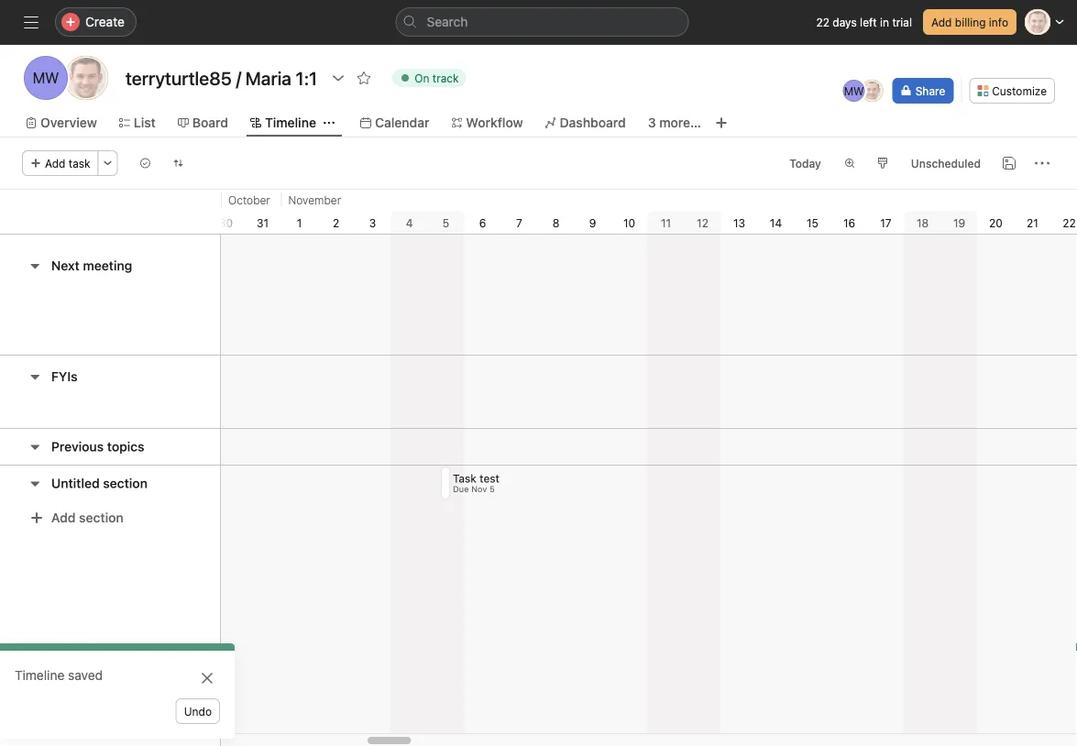 Task type: locate. For each thing, give the bounding box(es) containing it.
customize
[[992, 84, 1047, 97]]

0 vertical spatial section
[[103, 476, 147, 491]]

on track
[[414, 71, 459, 84]]

next meeting button
[[51, 249, 132, 282]]

22
[[816, 16, 830, 28], [1063, 216, 1076, 229]]

mw
[[33, 69, 59, 87], [844, 84, 864, 97]]

today
[[789, 157, 821, 170]]

workflow link
[[451, 113, 523, 133]]

22 for 22
[[1063, 216, 1076, 229]]

nov
[[472, 484, 488, 494]]

0 horizontal spatial 3
[[369, 216, 376, 229]]

1 vertical spatial 3
[[369, 216, 376, 229]]

1 horizontal spatial tt
[[865, 84, 879, 97]]

add billing info
[[931, 16, 1008, 28]]

None text field
[[121, 61, 322, 94]]

november
[[288, 193, 341, 206]]

3 inside popup button
[[648, 115, 656, 130]]

1
[[297, 216, 302, 229]]

22 right 21
[[1063, 216, 1076, 229]]

0 horizontal spatial 22
[[816, 16, 830, 28]]

add section button
[[22, 501, 131, 534]]

october
[[228, 193, 270, 206]]

section for add section
[[79, 510, 123, 525]]

section down untitled section button
[[79, 510, 123, 525]]

add task
[[45, 157, 90, 170]]

0 vertical spatial timeline
[[265, 115, 316, 130]]

1 horizontal spatial 3
[[648, 115, 656, 130]]

more actions image right save options image
[[1035, 156, 1050, 170]]

track
[[432, 71, 459, 84]]

incomplete tasks image
[[140, 158, 151, 169]]

expand sidebar image
[[24, 15, 38, 29]]

5
[[443, 216, 449, 229], [490, 484, 495, 494]]

overview
[[40, 115, 97, 130]]

1 vertical spatial timeline
[[15, 668, 64, 683]]

1 horizontal spatial 22
[[1063, 216, 1076, 229]]

add inside add task button
[[45, 157, 66, 170]]

tt
[[77, 69, 95, 87], [865, 84, 879, 97]]

more…
[[659, 115, 701, 130]]

0 vertical spatial 22
[[816, 16, 830, 28]]

13
[[733, 216, 745, 229]]

add down untitled
[[51, 510, 76, 525]]

list
[[134, 115, 156, 130]]

22 for 22 days left in trial
[[816, 16, 830, 28]]

add tab image
[[714, 115, 729, 130]]

unscheduled
[[911, 157, 981, 170]]

previous topics
[[51, 439, 144, 454]]

8
[[552, 216, 559, 229]]

2 vertical spatial add
[[51, 510, 76, 525]]

on track button
[[384, 65, 474, 91]]

0 horizontal spatial more actions image
[[102, 158, 113, 169]]

19
[[953, 216, 965, 229]]

none image
[[173, 158, 184, 169]]

1 vertical spatial 5
[[490, 484, 495, 494]]

add for add section
[[51, 510, 76, 525]]

1 horizontal spatial timeline
[[265, 115, 316, 130]]

close image
[[200, 671, 214, 686]]

search
[[427, 14, 468, 29]]

3 left 4
[[369, 216, 376, 229]]

section
[[103, 476, 147, 491], [79, 510, 123, 525]]

0 horizontal spatial 5
[[443, 216, 449, 229]]

days
[[833, 16, 857, 28]]

3 left the "more…"
[[648, 115, 656, 130]]

1 vertical spatial section
[[79, 510, 123, 525]]

add inside add billing info button
[[931, 16, 952, 28]]

22 left the days
[[816, 16, 830, 28]]

add
[[931, 16, 952, 28], [45, 157, 66, 170], [51, 510, 76, 525]]

more actions image right task
[[102, 158, 113, 169]]

12
[[697, 216, 708, 229]]

untitled section
[[51, 476, 147, 491]]

4
[[406, 216, 413, 229]]

customize button
[[969, 78, 1055, 104]]

tt left the share button
[[865, 84, 879, 97]]

17
[[880, 216, 892, 229]]

3
[[648, 115, 656, 130], [369, 216, 376, 229]]

0 vertical spatial 3
[[648, 115, 656, 130]]

info
[[989, 16, 1008, 28]]

task
[[453, 472, 477, 485]]

10
[[623, 216, 635, 229]]

5 left the '6' at left
[[443, 216, 449, 229]]

fyis button
[[51, 360, 78, 393]]

1 vertical spatial 22
[[1063, 216, 1076, 229]]

mw up overview link
[[33, 69, 59, 87]]

11
[[661, 216, 671, 229]]

timeline link
[[250, 113, 316, 133]]

calendar
[[375, 115, 429, 130]]

5 inside task test due nov 5
[[490, 484, 495, 494]]

5 right nov
[[490, 484, 495, 494]]

search button
[[396, 7, 689, 37]]

0 vertical spatial add
[[931, 16, 952, 28]]

add left billing
[[931, 16, 952, 28]]

9
[[589, 216, 596, 229]]

today button
[[781, 150, 829, 176]]

0 horizontal spatial timeline
[[15, 668, 64, 683]]

undo button
[[176, 698, 220, 724]]

add inside add section button
[[51, 510, 76, 525]]

add for add billing info
[[931, 16, 952, 28]]

timeline left saved
[[15, 668, 64, 683]]

20
[[989, 216, 1003, 229]]

tt up overview
[[77, 69, 95, 87]]

timeline left tab actions icon
[[265, 115, 316, 130]]

2
[[333, 216, 339, 229]]

mw left the share button
[[844, 84, 864, 97]]

board
[[192, 115, 228, 130]]

more actions image
[[1035, 156, 1050, 170], [102, 158, 113, 169]]

add left task
[[45, 157, 66, 170]]

section down topics
[[103, 476, 147, 491]]

timeline
[[265, 115, 316, 130], [15, 668, 64, 683]]

share
[[915, 84, 945, 97]]

1 vertical spatial add
[[45, 157, 66, 170]]

weeks image
[[844, 158, 855, 169]]

section for untitled section
[[103, 476, 147, 491]]

15
[[807, 216, 819, 229]]

1 horizontal spatial 5
[[490, 484, 495, 494]]



Task type: describe. For each thing, give the bounding box(es) containing it.
0 vertical spatial 5
[[443, 216, 449, 229]]

add task button
[[22, 150, 99, 176]]

3 for 3
[[369, 216, 376, 229]]

3 more…
[[648, 115, 701, 130]]

board link
[[178, 113, 228, 133]]

saved
[[68, 668, 103, 683]]

7
[[516, 216, 522, 229]]

dashboard link
[[545, 113, 626, 133]]

untitled
[[51, 476, 100, 491]]

trial
[[892, 16, 912, 28]]

untitled section button
[[51, 467, 147, 500]]

18
[[917, 216, 929, 229]]

topics
[[107, 439, 144, 454]]

meeting
[[83, 258, 132, 273]]

workflow
[[466, 115, 523, 130]]

fyis
[[51, 369, 78, 384]]

task
[[69, 157, 90, 170]]

22 days left in trial
[[816, 16, 912, 28]]

create button
[[55, 7, 137, 37]]

31
[[257, 216, 269, 229]]

previous
[[51, 439, 104, 454]]

unscheduled button
[[903, 150, 989, 176]]

next meeting
[[51, 258, 132, 273]]

billing
[[955, 16, 986, 28]]

add for add task
[[45, 157, 66, 170]]

14
[[770, 216, 782, 229]]

overview link
[[26, 113, 97, 133]]

on
[[414, 71, 429, 84]]

timeline for timeline saved
[[15, 668, 64, 683]]

1 horizontal spatial mw
[[844, 84, 864, 97]]

due
[[453, 484, 469, 494]]

test
[[480, 472, 500, 485]]

21
[[1027, 216, 1038, 229]]

undo
[[184, 705, 212, 718]]

previous topics button
[[51, 430, 144, 463]]

collapse task list for the section previous topics image
[[27, 440, 42, 454]]

create
[[85, 14, 125, 29]]

16
[[843, 216, 855, 229]]

collapse task list for the section untitled section image
[[27, 476, 42, 491]]

color: default image
[[877, 158, 888, 169]]

tab actions image
[[324, 117, 335, 128]]

task test due nov 5
[[453, 472, 500, 494]]

add section
[[51, 510, 123, 525]]

add billing info button
[[923, 9, 1017, 35]]

save options image
[[1002, 156, 1017, 170]]

show options image
[[331, 71, 346, 85]]

timeline saved
[[15, 668, 103, 683]]

search list box
[[396, 7, 689, 37]]

timeline for timeline
[[265, 115, 316, 130]]

calendar link
[[360, 113, 429, 133]]

collapse task list for the section next meeting image
[[27, 258, 42, 273]]

collapse task list for the section fyis image
[[27, 369, 42, 384]]

1 horizontal spatial more actions image
[[1035, 156, 1050, 170]]

3 more… button
[[648, 113, 701, 133]]

3 for 3 more…
[[648, 115, 656, 130]]

left
[[860, 16, 877, 28]]

list link
[[119, 113, 156, 133]]

dashboard
[[560, 115, 626, 130]]

share button
[[893, 78, 954, 104]]

add to starred image
[[357, 71, 371, 85]]

next
[[51, 258, 80, 273]]

0 horizontal spatial mw
[[33, 69, 59, 87]]

6
[[479, 216, 486, 229]]

30
[[219, 216, 233, 229]]

0 horizontal spatial tt
[[77, 69, 95, 87]]

in
[[880, 16, 889, 28]]



Task type: vqa. For each thing, say whether or not it's contained in the screenshot.
'Start timer' button to the right
no



